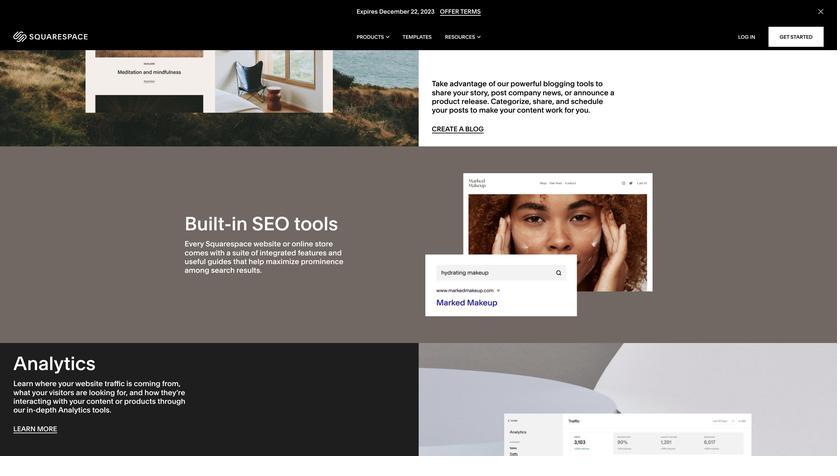 Task type: locate. For each thing, give the bounding box(es) containing it.
and right features
[[329, 248, 342, 257]]

or inside take advantage of our powerful blogging tools to share your story, post company news, or announce a product release. categorize, share, and schedule your posts to make your content work for you.
[[565, 88, 572, 97]]

useful
[[185, 257, 206, 266]]

schedule
[[571, 97, 604, 106]]

learn where your website traffic is coming from, what your visitors are looking for, and how they're interacting with your content or products through our in-depth analytics tools.
[[13, 379, 186, 415]]

of right the advantage
[[489, 79, 496, 88]]

1 vertical spatial to
[[471, 106, 478, 115]]

that
[[233, 257, 247, 266]]

comes
[[185, 248, 209, 257]]

our inside "learn where your website traffic is coming from, what your visitors are looking for, and how they're interacting with your content or products through our in-depth analytics tools."
[[13, 406, 25, 415]]

or
[[565, 88, 572, 97], [283, 240, 290, 249], [115, 397, 123, 406]]

website down seo on the left
[[254, 240, 281, 249]]

tools up store
[[294, 212, 338, 235]]

for,
[[117, 388, 128, 397]]

tools up the schedule
[[577, 79, 594, 88]]

release.
[[462, 97, 490, 106]]

1 vertical spatial website
[[75, 379, 103, 388]]

results.
[[237, 266, 262, 275]]

get started link
[[769, 27, 824, 47]]

to
[[596, 79, 603, 88], [471, 106, 478, 115]]

0 horizontal spatial website
[[75, 379, 103, 388]]

website
[[254, 240, 281, 249], [75, 379, 103, 388]]

more
[[37, 425, 57, 433]]

learn down in-
[[13, 425, 36, 433]]

content down company
[[517, 106, 545, 115]]

share
[[432, 88, 452, 97]]

our
[[498, 79, 509, 88], [13, 406, 25, 415]]

0 vertical spatial content
[[517, 106, 545, 115]]

1 vertical spatial a
[[459, 125, 464, 133]]

your up posts
[[453, 88, 469, 97]]

with
[[210, 248, 225, 257], [53, 397, 68, 406]]

website left "traffic"
[[75, 379, 103, 388]]

with inside every squarespace website or online store comes with a suite of integrated features and useful guides that help maximize prominence among search results.
[[210, 248, 225, 257]]

to up the schedule
[[596, 79, 603, 88]]

1 horizontal spatial content
[[517, 106, 545, 115]]

create a blog
[[432, 125, 484, 133]]

a inside every squarespace website or online store comes with a suite of integrated features and useful guides that help maximize prominence among search results.
[[227, 248, 231, 257]]

your down share
[[432, 106, 448, 115]]

0 horizontal spatial a
[[227, 248, 231, 257]]

1 vertical spatial learn
[[13, 425, 36, 433]]

1 horizontal spatial our
[[498, 79, 509, 88]]

advantage
[[450, 79, 487, 88]]

0 horizontal spatial or
[[115, 397, 123, 406]]

with down where
[[53, 397, 68, 406]]

content inside "learn where your website traffic is coming from, what your visitors are looking for, and how they're interacting with your content or products through our in-depth analytics tools."
[[87, 397, 114, 406]]

website inside every squarespace website or online store comes with a suite of integrated features and useful guides that help maximize prominence among search results.
[[254, 240, 281, 249]]

0 vertical spatial with
[[210, 248, 225, 257]]

2 horizontal spatial or
[[565, 88, 572, 97]]

blogging
[[544, 79, 575, 88]]

your right make
[[500, 106, 516, 115]]

resources
[[445, 34, 476, 40]]

online
[[292, 240, 313, 249]]

of right the suite
[[251, 248, 258, 257]]

0 vertical spatial to
[[596, 79, 603, 88]]

products
[[124, 397, 156, 406]]

learn up "interacting"
[[13, 379, 33, 388]]

a left blog at the top right of the page
[[459, 125, 464, 133]]

our up categorize,
[[498, 79, 509, 88]]

1 vertical spatial of
[[251, 248, 258, 257]]

analytics down are
[[58, 406, 91, 415]]

a
[[611, 88, 615, 97], [459, 125, 464, 133], [227, 248, 231, 257]]

squarespace
[[206, 240, 252, 249]]

to left make
[[471, 106, 478, 115]]

log             in link
[[739, 34, 756, 40]]

0 horizontal spatial tools
[[294, 212, 338, 235]]

products
[[357, 34, 384, 40]]

search
[[211, 266, 235, 275]]

2 vertical spatial or
[[115, 397, 123, 406]]

terms
[[461, 8, 481, 15]]

2 learn from the top
[[13, 425, 36, 433]]

our inside take advantage of our powerful blogging tools to share your story, post company news, or announce a product release. categorize, share, and schedule your posts to make your content work for you.
[[498, 79, 509, 88]]

take
[[432, 79, 448, 88]]

a left the suite
[[227, 248, 231, 257]]

2 vertical spatial and
[[130, 388, 143, 397]]

depth
[[36, 406, 57, 415]]

and inside "learn where your website traffic is coming from, what your visitors are looking for, and how they're interacting with your content or products through our in-depth analytics tools."
[[130, 388, 143, 397]]

1 vertical spatial and
[[329, 248, 342, 257]]

what
[[13, 388, 30, 397]]

analytics
[[13, 352, 96, 375], [58, 406, 91, 415]]

you.
[[576, 106, 591, 115]]

our left in-
[[13, 406, 25, 415]]

built-in seo tools
[[185, 212, 338, 235]]

0 vertical spatial a
[[611, 88, 615, 97]]

seo
[[252, 212, 290, 235]]

0 horizontal spatial content
[[87, 397, 114, 406]]

1 horizontal spatial with
[[210, 248, 225, 257]]

learn for learn more
[[13, 425, 36, 433]]

analytics up where
[[13, 352, 96, 375]]

1 vertical spatial content
[[87, 397, 114, 406]]

story,
[[471, 88, 490, 97]]

or down "traffic"
[[115, 397, 123, 406]]

0 horizontal spatial with
[[53, 397, 68, 406]]

0 vertical spatial our
[[498, 79, 509, 88]]

0 vertical spatial of
[[489, 79, 496, 88]]

and
[[556, 97, 570, 106], [329, 248, 342, 257], [130, 388, 143, 397]]

squarespace logo link
[[13, 31, 176, 42]]

content down "traffic"
[[87, 397, 114, 406]]

2 horizontal spatial and
[[556, 97, 570, 106]]

1 vertical spatial analytics
[[58, 406, 91, 415]]

0 vertical spatial and
[[556, 97, 570, 106]]

of inside take advantage of our powerful blogging tools to share your story, post company news, or announce a product release. categorize, share, and schedule your posts to make your content work for you.
[[489, 79, 496, 88]]

looking
[[89, 388, 115, 397]]

in
[[232, 212, 248, 235]]

traffic
[[105, 379, 125, 388]]

tools
[[577, 79, 594, 88], [294, 212, 338, 235]]

0 horizontal spatial our
[[13, 406, 25, 415]]

2 vertical spatial a
[[227, 248, 231, 257]]

log             in
[[739, 34, 756, 40]]

for
[[565, 106, 575, 115]]

in-
[[27, 406, 36, 415]]

0 horizontal spatial of
[[251, 248, 258, 257]]

learn inside "learn where your website traffic is coming from, what your visitors are looking for, and how they're interacting with your content or products through our in-depth analytics tools."
[[13, 379, 33, 388]]

or left the online
[[283, 240, 290, 249]]

in
[[751, 34, 756, 40]]

22,
[[411, 8, 419, 15]]

expires december 22, 2023
[[357, 8, 435, 15]]

every
[[185, 240, 204, 249]]

visitors
[[49, 388, 74, 397]]

1 vertical spatial with
[[53, 397, 68, 406]]

1 vertical spatial tools
[[294, 212, 338, 235]]

learn
[[13, 379, 33, 388], [13, 425, 36, 433]]

create a blog link
[[432, 125, 484, 133]]

products button
[[357, 23, 390, 50]]

a right the announce
[[611, 88, 615, 97]]

and down blogging
[[556, 97, 570, 106]]

make
[[480, 106, 499, 115]]

1 vertical spatial or
[[283, 240, 290, 249]]

guides
[[208, 257, 232, 266]]

categorize,
[[491, 97, 532, 106]]

and right for,
[[130, 388, 143, 397]]

1 vertical spatial our
[[13, 406, 25, 415]]

product
[[432, 97, 460, 106]]

your
[[453, 88, 469, 97], [432, 106, 448, 115], [500, 106, 516, 115], [58, 379, 74, 388], [32, 388, 47, 397], [69, 397, 85, 406]]

or right news,
[[565, 88, 572, 97]]

resources button
[[445, 23, 481, 50]]

templates
[[403, 34, 432, 40]]

0 vertical spatial or
[[565, 88, 572, 97]]

learn more
[[13, 425, 57, 433]]

1 learn from the top
[[13, 379, 33, 388]]

0 vertical spatial tools
[[577, 79, 594, 88]]

1 horizontal spatial and
[[329, 248, 342, 257]]

of
[[489, 79, 496, 88], [251, 248, 258, 257]]

content
[[517, 106, 545, 115], [87, 397, 114, 406]]

every squarespace website or online store comes with a suite of integrated features and useful guides that help maximize prominence among search results.
[[185, 240, 344, 275]]

0 vertical spatial website
[[254, 240, 281, 249]]

website inside "learn where your website traffic is coming from, what your visitors are looking for, and how they're interacting with your content or products through our in-depth analytics tools."
[[75, 379, 103, 388]]

content inside take advantage of our powerful blogging tools to share your story, post company news, or announce a product release. categorize, share, and schedule your posts to make your content work for you.
[[517, 106, 545, 115]]

2 horizontal spatial a
[[611, 88, 615, 97]]

0 horizontal spatial and
[[130, 388, 143, 397]]

with up the search
[[210, 248, 225, 257]]

1 horizontal spatial or
[[283, 240, 290, 249]]

0 vertical spatial learn
[[13, 379, 33, 388]]

1 horizontal spatial website
[[254, 240, 281, 249]]

1 horizontal spatial of
[[489, 79, 496, 88]]

interacting
[[13, 397, 51, 406]]

1 horizontal spatial tools
[[577, 79, 594, 88]]

blog
[[466, 125, 484, 133]]

maximize
[[266, 257, 299, 266]]



Task type: vqa. For each thing, say whether or not it's contained in the screenshot.
Where can I find developer documentation? Show answer icon
no



Task type: describe. For each thing, give the bounding box(es) containing it.
learn for learn where your website traffic is coming from, what your visitors are looking for, and how they're interacting with your content or products through our in-depth analytics tools.
[[13, 379, 33, 388]]

announce
[[574, 88, 609, 97]]

december
[[379, 8, 410, 15]]

help
[[249, 257, 264, 266]]

offer terms link
[[440, 8, 481, 16]]

your right "what" at the bottom left
[[32, 388, 47, 397]]

get
[[780, 34, 790, 40]]

offer terms
[[440, 8, 481, 15]]

where
[[35, 379, 57, 388]]

1 horizontal spatial to
[[596, 79, 603, 88]]

1 horizontal spatial a
[[459, 125, 464, 133]]

how
[[145, 388, 159, 397]]

squarespace logo image
[[13, 31, 88, 42]]

posts
[[450, 106, 469, 115]]

expires
[[357, 8, 378, 15]]

get started
[[780, 34, 813, 40]]

work
[[546, 106, 563, 115]]

of inside every squarespace website or online store comes with a suite of integrated features and useful guides that help maximize prominence among search results.
[[251, 248, 258, 257]]

are
[[76, 388, 87, 397]]

0 vertical spatial analytics
[[13, 352, 96, 375]]

templates link
[[403, 23, 432, 50]]

or inside every squarespace website or online store comes with a suite of integrated features and useful guides that help maximize prominence among search results.
[[283, 240, 290, 249]]

store
[[315, 240, 333, 249]]

suite
[[233, 248, 250, 257]]

powerful
[[511, 79, 542, 88]]

tools inside take advantage of our powerful blogging tools to share your story, post company news, or announce a product release. categorize, share, and schedule your posts to make your content work for you.
[[577, 79, 594, 88]]

from,
[[162, 379, 181, 388]]

analytics traffic overview ui image
[[505, 414, 752, 456]]

blog website image
[[86, 0, 333, 113]]

analytics inside "learn where your website traffic is coming from, what your visitors are looking for, and how they're interacting with your content or products through our in-depth analytics tools."
[[58, 406, 91, 415]]

2023
[[421, 8, 435, 15]]

log
[[739, 34, 750, 40]]

take advantage of our powerful blogging tools to share your story, post company news, or announce a product release. categorize, share, and schedule your posts to make your content work for you.
[[432, 79, 615, 115]]

0 horizontal spatial to
[[471, 106, 478, 115]]

with inside "learn where your website traffic is coming from, what your visitors are looking for, and how they're interacting with your content or products through our in-depth analytics tools."
[[53, 397, 68, 406]]

news,
[[543, 88, 563, 97]]

offer
[[440, 8, 459, 15]]

they're
[[161, 388, 185, 397]]

among
[[185, 266, 209, 275]]

post
[[491, 88, 507, 97]]

and inside every squarespace website or online store comes with a suite of integrated features and useful guides that help maximize prominence among search results.
[[329, 248, 342, 257]]

create
[[432, 125, 458, 133]]

integrated
[[260, 248, 296, 257]]

and inside take advantage of our powerful blogging tools to share your story, post company news, or announce a product release. categorize, share, and schedule your posts to make your content work for you.
[[556, 97, 570, 106]]

your left tools.
[[69, 397, 85, 406]]

your left are
[[58, 379, 74, 388]]

share,
[[533, 97, 555, 106]]

or inside "learn where your website traffic is coming from, what your visitors are looking for, and how they're interacting with your content or products through our in-depth analytics tools."
[[115, 397, 123, 406]]

company
[[509, 88, 541, 97]]

through
[[158, 397, 186, 406]]

is
[[127, 379, 132, 388]]

coming
[[134, 379, 161, 388]]

built-
[[185, 212, 232, 235]]

marked makeup website and search bar image
[[426, 173, 653, 316]]

started
[[791, 34, 813, 40]]

a inside take advantage of our powerful blogging tools to share your story, post company news, or announce a product release. categorize, share, and schedule your posts to make your content work for you.
[[611, 88, 615, 97]]

prominence
[[301, 257, 344, 266]]

learn more link
[[13, 425, 57, 433]]

tools.
[[92, 406, 111, 415]]

features
[[298, 248, 327, 257]]



